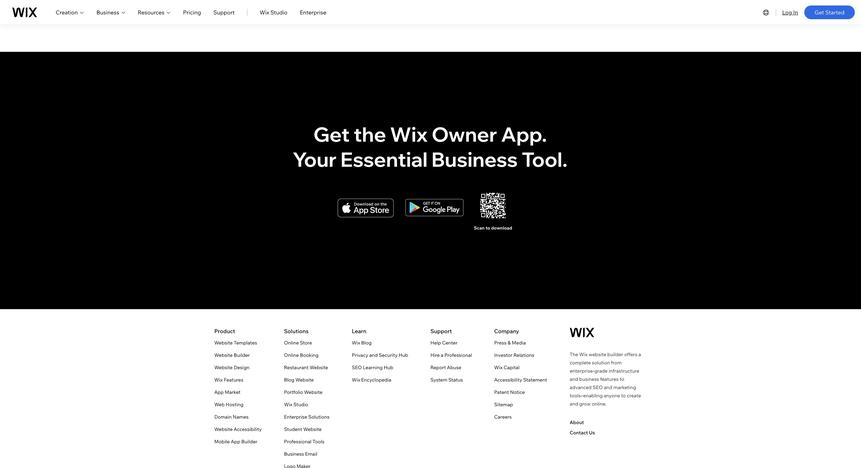 Task type: locate. For each thing, give the bounding box(es) containing it.
1 horizontal spatial a
[[639, 352, 641, 358]]

builder down 'website accessibility'
[[241, 439, 257, 446]]

business
[[96, 9, 119, 16], [432, 147, 518, 172], [284, 452, 304, 458]]

hub right security
[[399, 353, 408, 359]]

0 horizontal spatial studio
[[271, 9, 287, 16]]

website down product
[[214, 340, 233, 347]]

media
[[512, 340, 526, 347]]

professional inside "link"
[[284, 439, 311, 446]]

online left store
[[284, 340, 299, 347]]

support up help center link
[[430, 328, 452, 335]]

0 vertical spatial enterprise
[[300, 9, 326, 16]]

solutions up online store link
[[284, 328, 309, 335]]

0 horizontal spatial get
[[313, 122, 350, 147]]

seo down privacy
[[352, 365, 362, 371]]

and
[[369, 353, 378, 359], [570, 377, 578, 383], [604, 385, 612, 391], [570, 402, 578, 408]]

sitemap link
[[494, 401, 513, 409]]

investor
[[494, 353, 513, 359]]

0 vertical spatial seo
[[352, 365, 362, 371]]

0 vertical spatial solutions
[[284, 328, 309, 335]]

website templates link
[[214, 339, 257, 348]]

1 horizontal spatial blog
[[361, 340, 372, 347]]

report abuse
[[430, 365, 461, 371]]

0 horizontal spatial support
[[213, 9, 235, 16]]

privacy and security hub
[[352, 353, 408, 359]]

app up web
[[214, 390, 224, 396]]

0 vertical spatial wix studio
[[260, 9, 287, 16]]

0 horizontal spatial professional
[[284, 439, 311, 446]]

wix for wix encyclopedia link
[[352, 377, 360, 384]]

0 vertical spatial professional
[[445, 353, 472, 359]]

1 horizontal spatial business
[[284, 452, 304, 458]]

1 vertical spatial get
[[313, 122, 350, 147]]

to down infrastructure
[[620, 377, 624, 383]]

studio down portfolio website link
[[293, 402, 308, 408]]

student
[[284, 427, 302, 433]]

infrastructure
[[609, 369, 639, 375]]

careers
[[494, 415, 512, 421]]

1 horizontal spatial accessibility
[[494, 377, 522, 384]]

wix for wix capital link
[[494, 365, 503, 371]]

contact us
[[570, 430, 595, 437]]

and up advanced
[[570, 377, 578, 383]]

0 horizontal spatial business
[[96, 9, 119, 16]]

get the wix owner app. your essential business tool.
[[293, 122, 568, 172]]

domain names
[[214, 415, 249, 421]]

0 horizontal spatial seo
[[352, 365, 362, 371]]

1 vertical spatial accessibility
[[234, 427, 262, 433]]

us
[[589, 430, 595, 437]]

restaurant
[[284, 365, 309, 371]]

restaurant website
[[284, 365, 328, 371]]

0 vertical spatial blog
[[361, 340, 372, 347]]

press & media link
[[494, 339, 526, 348]]

solutions up student website link
[[308, 415, 330, 421]]

wix logo, homepage image
[[570, 328, 594, 338]]

1 vertical spatial hub
[[384, 365, 393, 371]]

student website link
[[284, 426, 322, 434]]

1 vertical spatial enterprise
[[284, 415, 307, 421]]

accessibility statement link
[[494, 376, 547, 385]]

enterprise
[[300, 9, 326, 16], [284, 415, 307, 421]]

owner app qr code image
[[480, 193, 506, 219], [480, 193, 506, 219]]

names
[[233, 415, 249, 421]]

solution
[[592, 360, 610, 366]]

wix inside the wix website builder offers a complete solution from enterprise-grade infrastructure and business features to advanced seo and marketing tools–enabling anyone to create and grow online.
[[579, 352, 588, 358]]

studio left enterprise link
[[271, 9, 287, 16]]

0 vertical spatial get
[[815, 9, 824, 16]]

1 vertical spatial seo
[[593, 385, 603, 391]]

0 vertical spatial accessibility
[[494, 377, 522, 384]]

app market
[[214, 390, 241, 396]]

0 vertical spatial support
[[213, 9, 235, 16]]

portfolio website link
[[284, 389, 323, 397]]

1 horizontal spatial professional
[[445, 353, 472, 359]]

1 vertical spatial app
[[231, 439, 240, 446]]

1 horizontal spatial studio
[[293, 402, 308, 408]]

product
[[214, 328, 235, 335]]

wix studio for the bottommost wix studio link
[[284, 402, 308, 408]]

scan to download
[[474, 226, 512, 231]]

capital
[[504, 365, 520, 371]]

business email link
[[284, 451, 317, 459]]

get started
[[815, 9, 845, 16]]

website design link
[[214, 364, 249, 372]]

investor relations link
[[494, 352, 534, 360]]

accessibility down names at the bottom left
[[234, 427, 262, 433]]

notice
[[510, 390, 525, 396]]

creation
[[56, 9, 78, 16]]

blog up portfolio
[[284, 377, 294, 384]]

support
[[213, 9, 235, 16], [430, 328, 452, 335]]

wix capital
[[494, 365, 520, 371]]

status
[[448, 377, 463, 384]]

wix encyclopedia link
[[352, 376, 391, 385]]

1 vertical spatial studio
[[293, 402, 308, 408]]

wix blog link
[[352, 339, 372, 348]]

0 vertical spatial builder
[[234, 353, 250, 359]]

0 horizontal spatial hub
[[384, 365, 393, 371]]

a right hire
[[441, 353, 443, 359]]

enterprise solutions
[[284, 415, 330, 421]]

1 horizontal spatial support
[[430, 328, 452, 335]]

1 vertical spatial solutions
[[308, 415, 330, 421]]

0 horizontal spatial blog
[[284, 377, 294, 384]]

2 vertical spatial business
[[284, 452, 304, 458]]

1 vertical spatial wix studio link
[[284, 401, 308, 409]]

website up website design link
[[214, 353, 233, 359]]

1 horizontal spatial app
[[231, 439, 240, 446]]

1 vertical spatial business
[[432, 147, 518, 172]]

professional up abuse
[[445, 353, 472, 359]]

online
[[284, 340, 299, 347], [284, 353, 299, 359]]

seo down business
[[593, 385, 603, 391]]

learn
[[352, 328, 366, 335]]

1 horizontal spatial hub
[[399, 353, 408, 359]]

online for online store
[[284, 340, 299, 347]]

1 vertical spatial online
[[284, 353, 299, 359]]

online store link
[[284, 339, 312, 348]]

booking
[[300, 353, 319, 359]]

0 vertical spatial studio
[[271, 9, 287, 16]]

grade
[[594, 369, 608, 375]]

builder
[[607, 352, 623, 358]]

1 horizontal spatial seo
[[593, 385, 603, 391]]

to down marketing
[[621, 393, 626, 399]]

support right pricing link
[[213, 9, 235, 16]]

hub down security
[[384, 365, 393, 371]]

enterprise-
[[570, 369, 594, 375]]

hosting
[[226, 402, 243, 408]]

builder
[[234, 353, 250, 359], [241, 439, 257, 446]]

website
[[214, 340, 233, 347], [214, 353, 233, 359], [214, 365, 233, 371], [310, 365, 328, 371], [295, 377, 314, 384], [304, 390, 323, 396], [214, 427, 233, 433], [303, 427, 322, 433]]

log in link
[[782, 8, 798, 16]]

online inside online store link
[[284, 340, 299, 347]]

seo learning hub link
[[352, 364, 393, 372]]

website down "domain"
[[214, 427, 233, 433]]

wix for topmost wix studio link
[[260, 9, 269, 16]]

accessibility down wix capital link
[[494, 377, 522, 384]]

business inside dropdown button
[[96, 9, 119, 16]]

web hosting link
[[214, 401, 243, 409]]

professional
[[445, 353, 472, 359], [284, 439, 311, 446]]

0 horizontal spatial app
[[214, 390, 224, 396]]

1 vertical spatial professional
[[284, 439, 311, 446]]

creation button
[[56, 8, 84, 16]]

and down features
[[604, 385, 612, 391]]

features
[[224, 377, 243, 384]]

restaurant website link
[[284, 364, 328, 372]]

wix studio link
[[260, 8, 287, 16], [284, 401, 308, 409]]

builder up design
[[234, 353, 250, 359]]

website down the booking
[[310, 365, 328, 371]]

2 horizontal spatial business
[[432, 147, 518, 172]]

website
[[589, 352, 606, 358]]

support link
[[213, 8, 235, 16]]

1 online from the top
[[284, 340, 299, 347]]

business for business email
[[284, 452, 304, 458]]

hub
[[399, 353, 408, 359], [384, 365, 393, 371]]

a right offers
[[639, 352, 641, 358]]

privacy
[[352, 353, 368, 359]]

wix features link
[[214, 376, 243, 385]]

blog website link
[[284, 376, 314, 385]]

get inside get the wix owner app. your essential business tool.
[[313, 122, 350, 147]]

1 vertical spatial to
[[620, 377, 624, 383]]

website builder
[[214, 353, 250, 359]]

professional up business email link
[[284, 439, 311, 446]]

2 vertical spatial to
[[621, 393, 626, 399]]

offers
[[624, 352, 637, 358]]

app down website accessibility link
[[231, 439, 240, 446]]

features
[[600, 377, 619, 383]]

to right scan
[[486, 226, 490, 231]]

student website
[[284, 427, 322, 433]]

blog
[[361, 340, 372, 347], [284, 377, 294, 384]]

portfolio website
[[284, 390, 323, 396]]

1 vertical spatial wix studio
[[284, 402, 308, 408]]

patent notice link
[[494, 389, 525, 397]]

blog down learn
[[361, 340, 372, 347]]

0 vertical spatial business
[[96, 9, 119, 16]]

1 horizontal spatial get
[[815, 9, 824, 16]]

0 vertical spatial hub
[[399, 353, 408, 359]]

get
[[815, 9, 824, 16], [313, 122, 350, 147]]

online inside online booking link
[[284, 353, 299, 359]]

and up learning
[[369, 353, 378, 359]]

online up restaurant
[[284, 353, 299, 359]]

0 vertical spatial online
[[284, 340, 299, 347]]

2 online from the top
[[284, 353, 299, 359]]



Task type: describe. For each thing, give the bounding box(es) containing it.
the wix website builder offers a complete solution from enterprise-grade infrastructure and business features to advanced seo and marketing tools–enabling anyone to create and grow online.
[[570, 352, 641, 408]]

business for business
[[96, 9, 119, 16]]

website accessibility
[[214, 427, 262, 433]]

get for started
[[815, 9, 824, 16]]

enterprise for enterprise
[[300, 9, 326, 16]]

owner
[[432, 122, 497, 147]]

wix capital link
[[494, 364, 520, 372]]

marketing
[[613, 385, 636, 391]]

portfolio
[[284, 390, 303, 396]]

app.
[[501, 122, 547, 147]]

wix for wix blog link
[[352, 340, 360, 347]]

domain
[[214, 415, 232, 421]]

website up wix features
[[214, 365, 233, 371]]

contact
[[570, 430, 588, 437]]

wix studio for topmost wix studio link
[[260, 9, 287, 16]]

get it on google play image
[[401, 198, 468, 218]]

website accessibility link
[[214, 426, 262, 434]]

learning
[[363, 365, 383, 371]]

grow
[[579, 402, 591, 408]]

0 horizontal spatial accessibility
[[234, 427, 262, 433]]

mobile app builder link
[[214, 438, 257, 447]]

patent notice
[[494, 390, 525, 396]]

design
[[234, 365, 249, 371]]

complete
[[570, 360, 591, 366]]

sitemap
[[494, 402, 513, 408]]

website templates
[[214, 340, 257, 347]]

a inside the wix website builder offers a complete solution from enterprise-grade infrastructure and business features to advanced seo and marketing tools–enabling anyone to create and grow online.
[[639, 352, 641, 358]]

the
[[570, 352, 578, 358]]

log
[[782, 9, 792, 16]]

press & media
[[494, 340, 526, 347]]

log in
[[782, 9, 798, 16]]

business email
[[284, 452, 317, 458]]

system status link
[[430, 376, 463, 385]]

0 vertical spatial to
[[486, 226, 490, 231]]

enterprise for enterprise solutions
[[284, 415, 307, 421]]

professional tools link
[[284, 438, 324, 447]]

web hosting
[[214, 402, 243, 408]]

1 vertical spatial support
[[430, 328, 452, 335]]

investor relations
[[494, 353, 534, 359]]

system status
[[430, 377, 463, 384]]

website design
[[214, 365, 249, 371]]

system
[[430, 377, 447, 384]]

pricing
[[183, 9, 201, 16]]

mobile
[[214, 439, 230, 446]]

press
[[494, 340, 507, 347]]

accessibility statement
[[494, 377, 547, 384]]

security
[[379, 353, 398, 359]]

get started link
[[804, 5, 855, 19]]

1 vertical spatial builder
[[241, 439, 257, 446]]

pricing link
[[183, 8, 201, 16]]

domain names link
[[214, 414, 249, 422]]

relations
[[514, 353, 534, 359]]

abuse
[[447, 365, 461, 371]]

company
[[494, 328, 519, 335]]

and left the grow
[[570, 402, 578, 408]]

website down blog website
[[304, 390, 323, 396]]

tool.
[[522, 147, 568, 172]]

hire a professional link
[[430, 352, 472, 360]]

scan
[[474, 226, 485, 231]]

1 vertical spatial blog
[[284, 377, 294, 384]]

wix inside get the wix owner app. your essential business tool.
[[390, 122, 428, 147]]

help center
[[430, 340, 458, 347]]

studio for topmost wix studio link
[[271, 9, 287, 16]]

tools–enabling
[[570, 393, 603, 399]]

business
[[579, 377, 599, 383]]

website down enterprise solutions link
[[303, 427, 322, 433]]

studio for the bottommost wix studio link
[[293, 402, 308, 408]]

get for the
[[313, 122, 350, 147]]

web
[[214, 402, 225, 408]]

store
[[300, 340, 312, 347]]

language selector, english selected image
[[762, 8, 770, 16]]

mobile app builder
[[214, 439, 257, 446]]

careers link
[[494, 414, 512, 422]]

privacy and security hub link
[[352, 352, 408, 360]]

seo inside the wix website builder offers a complete solution from enterprise-grade infrastructure and business features to advanced seo and marketing tools–enabling anyone to create and grow online.
[[593, 385, 603, 391]]

website up portfolio website
[[295, 377, 314, 384]]

0 vertical spatial app
[[214, 390, 224, 396]]

wix for the bottommost wix studio link
[[284, 402, 292, 408]]

patent
[[494, 390, 509, 396]]

images showing how members can use the spaces by wix app to connect with a business. image
[[0, 0, 431, 11]]

online booking link
[[284, 352, 319, 360]]

professional tools
[[284, 439, 324, 446]]

your
[[293, 147, 337, 172]]

business inside get the wix owner app. your essential business tool.
[[432, 147, 518, 172]]

the
[[354, 122, 386, 147]]

anyone
[[604, 393, 620, 399]]

0 vertical spatial wix studio link
[[260, 8, 287, 16]]

&
[[508, 340, 511, 347]]

app market link
[[214, 389, 241, 397]]

0 horizontal spatial a
[[441, 353, 443, 359]]

resources button
[[138, 8, 171, 16]]

enterprise link
[[300, 8, 326, 16]]

seo learning hub
[[352, 365, 393, 371]]

tools
[[313, 439, 324, 446]]

about
[[570, 420, 584, 426]]

online store
[[284, 340, 312, 347]]

advanced
[[570, 385, 592, 391]]

online for online booking
[[284, 353, 299, 359]]

download on the app store image
[[332, 198, 398, 219]]

hire
[[430, 353, 440, 359]]

wix for wix features link
[[214, 377, 223, 384]]

essential
[[341, 147, 428, 172]]

business button
[[96, 8, 125, 16]]

encyclopedia
[[361, 377, 391, 384]]

statement
[[523, 377, 547, 384]]

market
[[225, 390, 241, 396]]



Task type: vqa. For each thing, say whether or not it's contained in the screenshot.
About
yes



